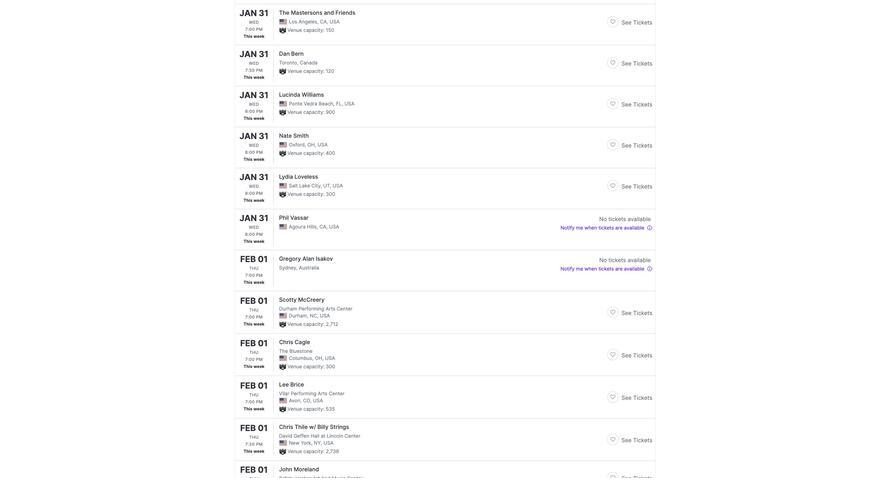 Task type: locate. For each thing, give the bounding box(es) containing it.
6 jan from the top
[[240, 213, 257, 224]]

0 vertical spatial me
[[576, 225, 583, 231]]

300
[[326, 191, 335, 197], [326, 364, 335, 370]]

venue
[[288, 27, 302, 33], [288, 68, 302, 74], [288, 109, 302, 115], [288, 150, 302, 156], [288, 191, 302, 197], [288, 322, 302, 328], [288, 364, 302, 370], [288, 407, 302, 412], [288, 449, 302, 455]]

2 us national flag image from the top
[[279, 142, 287, 148]]

venue down oxford,
[[288, 150, 302, 156]]

4 31 from the top
[[259, 131, 269, 141]]

columbus, oh, usa
[[289, 356, 335, 362]]

us national flag image
[[279, 19, 287, 25], [279, 356, 287, 362]]

usa right ut,
[[333, 183, 343, 189]]

notify me when tickets are available button
[[561, 224, 653, 232], [561, 265, 653, 273]]

notify me when tickets are available for jan 31
[[561, 225, 645, 231]]

0 vertical spatial notify
[[561, 225, 575, 231]]

0 vertical spatial performing
[[299, 306, 324, 312]]

venue capacity: 120
[[288, 68, 334, 74]]

jan inside jan 31 wed 7:30 pm this week
[[240, 49, 257, 59]]

0 vertical spatial us national flag image
[[279, 19, 287, 25]]

capacity: down los angeles, ca, usa at the left
[[304, 27, 325, 33]]

4 this from the top
[[244, 157, 253, 162]]

1 vertical spatial chris
[[279, 424, 293, 431]]

11 this from the top
[[244, 449, 253, 455]]

arts up 535
[[318, 391, 328, 397]]

6 week from the top
[[254, 239, 265, 244]]

jan for the mastersons and friends
[[240, 8, 257, 18]]

us national flag image down david
[[279, 441, 287, 446]]

3 jan 31 wed 8:00 pm this week from the top
[[240, 172, 269, 203]]

phil vassar
[[279, 214, 309, 222]]

7:30 inside feb 01 thu 7:30 pm this week
[[245, 442, 255, 448]]

york,
[[301, 441, 313, 447]]

1 jan from the top
[[240, 8, 257, 18]]

1 vertical spatial when
[[585, 266, 597, 272]]

week for the mastersons and friends
[[254, 34, 265, 39]]

2 vertical spatial center
[[345, 434, 361, 440]]

1 8:00 from the top
[[245, 109, 255, 114]]

5 01 from the top
[[258, 424, 268, 434]]

1 vertical spatial notify me when tickets are available button
[[561, 265, 653, 273]]

see tickets for the mastersons and friends
[[622, 19, 653, 26]]

jan 31 wed 8:00 pm this week for lucinda williams
[[240, 90, 269, 121]]

hall
[[311, 434, 320, 440]]

me for feb 01
[[576, 266, 583, 272]]

6 feb from the top
[[240, 465, 256, 476]]

thu for scotty mccreery
[[249, 308, 259, 313]]

this inside feb 01 thu 7:30 pm this week
[[244, 449, 253, 455]]

week inside jan 31 wed 7:30 pm this week
[[254, 75, 265, 80]]

tickets for nate smith
[[634, 142, 653, 149]]

0 vertical spatial 7:30
[[245, 68, 255, 73]]

center down strings
[[345, 434, 361, 440]]

when for feb 01
[[585, 266, 597, 272]]

ca, for mastersons
[[320, 19, 328, 25]]

4 feb from the top
[[240, 381, 256, 391]]

5 jan from the top
[[240, 172, 257, 183]]

1 vertical spatial no tickets available
[[600, 257, 651, 264]]

8 week from the top
[[254, 322, 265, 327]]

week for lucinda williams
[[254, 116, 265, 121]]

jan 31 wed 8:00 pm this week for phil vassar
[[240, 213, 269, 244]]

venue down los
[[288, 27, 302, 33]]

3 31 from the top
[[259, 90, 269, 100]]

2 jan 31 wed 8:00 pm this week from the top
[[240, 131, 269, 162]]

1 capacity: from the top
[[304, 27, 325, 33]]

capacity: down canada
[[304, 68, 325, 74]]

geffen
[[294, 434, 309, 440]]

2 venue from the top
[[288, 68, 302, 74]]

300 down columbus, oh, usa on the left
[[326, 364, 335, 370]]

thu inside feb 01 thu 7:30 pm this week
[[249, 435, 259, 441]]

2 thu from the top
[[249, 308, 259, 313]]

angeles,
[[299, 19, 319, 25]]

2 the from the top
[[279, 349, 288, 355]]

0 vertical spatial notify me when tickets are available
[[561, 225, 645, 231]]

7:00 inside jan 31 wed 7:00 pm this week
[[245, 27, 255, 32]]

3 us national flag image from the top
[[279, 183, 287, 189]]

tickets
[[634, 19, 653, 26], [634, 60, 653, 67], [634, 101, 653, 108], [634, 142, 653, 149], [634, 183, 653, 190], [634, 310, 653, 317], [634, 352, 653, 359], [634, 395, 653, 402], [634, 437, 653, 444]]

notify me when tickets are available
[[561, 225, 645, 231], [561, 266, 645, 272]]

tickets
[[609, 216, 626, 223], [599, 225, 614, 231], [609, 257, 626, 264], [599, 266, 614, 272]]

durham, nc, usa
[[289, 313, 330, 319]]

3 8:00 from the top
[[245, 191, 255, 196]]

lake
[[299, 183, 310, 189]]

chris up david
[[279, 424, 293, 431]]

1 300 from the top
[[326, 191, 335, 197]]

the mastersons and friends
[[279, 9, 356, 16]]

jan 31 wed 8:00 pm this week
[[240, 90, 269, 121], [240, 131, 269, 162], [240, 172, 269, 203], [240, 213, 269, 244]]

2 31 from the top
[[259, 49, 269, 59]]

venue capacity: 150
[[288, 27, 334, 33]]

chris
[[279, 339, 293, 346], [279, 424, 293, 431]]

the up los
[[279, 9, 290, 16]]

2 no from the top
[[600, 257, 607, 264]]

venue down durham,
[[288, 322, 302, 328]]

venue capacity: 300 for jan 31
[[288, 191, 335, 197]]

smith
[[293, 132, 309, 139]]

jan inside jan 31 wed 7:00 pm this week
[[240, 8, 257, 18]]

01 left gregory
[[258, 255, 268, 265]]

us national flag image
[[279, 101, 287, 107], [279, 142, 287, 148], [279, 183, 287, 189], [279, 224, 287, 230], [279, 314, 287, 319], [279, 398, 287, 404], [279, 441, 287, 446]]

8 capacity: from the top
[[304, 407, 325, 412]]

capacity: down co,
[[304, 407, 325, 412]]

4 jan from the top
[[240, 131, 257, 141]]

notify me when tickets are available for feb 01
[[561, 266, 645, 272]]

venue for dan bern
[[288, 68, 302, 74]]

oh, up venue capacity: 400
[[308, 142, 316, 148]]

pm inside jan 31 wed 7:30 pm this week
[[256, 68, 263, 73]]

2 jan from the top
[[240, 49, 257, 59]]

ponte vedra beach, fl, usa
[[289, 101, 355, 107]]

ca, for vassar
[[320, 224, 328, 230]]

capacity: down salt lake city, ut, usa at the top of the page
[[304, 191, 325, 197]]

jan for lucinda williams
[[240, 90, 257, 100]]

and
[[324, 9, 334, 16]]

3 7:00 from the top
[[245, 315, 255, 320]]

are for feb 01
[[616, 266, 623, 272]]

6 tickets from the top
[[634, 310, 653, 317]]

are for jan 31
[[616, 225, 623, 231]]

5 this from the top
[[244, 198, 253, 203]]

2 feb from the top
[[240, 296, 256, 306]]

gregory alan isakov sydney, australia
[[279, 256, 333, 271]]

ca, down "and"
[[320, 19, 328, 25]]

3 feb from the top
[[240, 339, 256, 349]]

pm inside feb 01 thu 7:30 pm this week
[[256, 442, 263, 448]]

7:00
[[245, 27, 255, 32], [245, 273, 255, 278], [245, 315, 255, 320], [245, 357, 255, 363], [245, 400, 255, 405]]

2 01 from the top
[[258, 296, 268, 306]]

capacity: down vedra
[[304, 109, 325, 115]]

2,712
[[326, 322, 338, 328]]

venue down ponte
[[288, 109, 302, 115]]

1 are from the top
[[616, 225, 623, 231]]

0 vertical spatial are
[[616, 225, 623, 231]]

ca, right the hills,
[[320, 224, 328, 230]]

thu for chris cagle
[[249, 350, 259, 356]]

us national flag image for lydia loveless
[[279, 183, 287, 189]]

0 vertical spatial arts
[[326, 306, 335, 312]]

capacity: down columbus, oh, usa on the left
[[304, 364, 325, 370]]

usa down 'vilar performing arts center'
[[313, 398, 323, 404]]

1 this from the top
[[244, 34, 253, 39]]

no tickets available up tooltip icon
[[600, 216, 651, 223]]

this for chris cagle
[[244, 364, 253, 370]]

are left tooltip icon
[[616, 225, 623, 231]]

capacity: for nate smith
[[304, 150, 325, 156]]

1 vertical spatial 300
[[326, 364, 335, 370]]

hills,
[[307, 224, 318, 230]]

at
[[321, 434, 326, 440]]

venue capacity: 300 down salt lake city, ut, usa at the top of the page
[[288, 191, 335, 197]]

2,738
[[326, 449, 339, 455]]

01 left chris cagle
[[258, 339, 268, 349]]

williams
[[302, 91, 324, 98]]

capacity: for chris cagle
[[304, 364, 325, 370]]

1 vertical spatial 7:30
[[245, 442, 255, 448]]

center
[[337, 306, 353, 312], [329, 391, 345, 397], [345, 434, 361, 440]]

4 jan 31 wed 8:00 pm this week from the top
[[240, 213, 269, 244]]

venue for the mastersons and friends
[[288, 27, 302, 33]]

no
[[600, 216, 607, 223], [600, 257, 607, 264]]

agoura
[[289, 224, 306, 230]]

7:30
[[245, 68, 255, 73], [245, 442, 255, 448]]

01 left john
[[258, 465, 268, 476]]

notify
[[561, 225, 575, 231], [561, 266, 575, 272]]

feb 01 thu 7:00 pm this week for scotty mccreery
[[240, 296, 268, 327]]

5 see from the top
[[622, 183, 632, 190]]

week for nate smith
[[254, 157, 265, 162]]

4 see tickets from the top
[[622, 142, 653, 149]]

0 vertical spatial notify me when tickets are available button
[[561, 224, 653, 232]]

7 tickets from the top
[[634, 352, 653, 359]]

1 feb from the top
[[240, 255, 256, 265]]

pm for phil vassar
[[256, 232, 263, 237]]

01 inside feb 01 thu 7:30 pm this week
[[258, 424, 268, 434]]

0 vertical spatial no
[[600, 216, 607, 223]]

4 capacity: from the top
[[304, 150, 325, 156]]

the
[[279, 9, 290, 16], [279, 349, 288, 355]]

venue down columbus,
[[288, 364, 302, 370]]

7 see tickets from the top
[[622, 352, 653, 359]]

thu
[[249, 266, 259, 271], [249, 308, 259, 313], [249, 350, 259, 356], [249, 393, 259, 398], [249, 435, 259, 441]]

see tickets for chris thile w/ billy strings
[[622, 437, 653, 444]]

this for the mastersons and friends
[[244, 34, 253, 39]]

1 vertical spatial ca,
[[320, 224, 328, 230]]

venue down avon,
[[288, 407, 302, 412]]

1 vertical spatial are
[[616, 266, 623, 272]]

01
[[258, 255, 268, 265], [258, 296, 268, 306], [258, 339, 268, 349], [258, 381, 268, 391], [258, 424, 268, 434], [258, 465, 268, 476]]

us national flag image down the nate
[[279, 142, 287, 148]]

see tickets
[[622, 19, 653, 26], [622, 60, 653, 67], [622, 101, 653, 108], [622, 142, 653, 149], [622, 183, 653, 190], [622, 310, 653, 317], [622, 352, 653, 359], [622, 395, 653, 402], [622, 437, 653, 444]]

capacity: down nc,
[[304, 322, 325, 328]]

arts
[[326, 306, 335, 312], [318, 391, 328, 397]]

8 venue from the top
[[288, 407, 302, 412]]

notify for 31
[[561, 225, 575, 231]]

0 vertical spatial 300
[[326, 191, 335, 197]]

4 venue from the top
[[288, 150, 302, 156]]

4 thu from the top
[[249, 393, 259, 398]]

2 notify me when tickets are available from the top
[[561, 266, 645, 272]]

0 vertical spatial ca,
[[320, 19, 328, 25]]

fl,
[[336, 101, 343, 107]]

10 week from the top
[[254, 407, 265, 412]]

us national flag image down "lydia"
[[279, 183, 287, 189]]

7 see from the top
[[622, 352, 632, 359]]

2 this from the top
[[244, 75, 253, 80]]

usa right fl, on the top of the page
[[345, 101, 355, 107]]

7 this from the top
[[244, 280, 253, 285]]

0 vertical spatial venue capacity: 300
[[288, 191, 335, 197]]

1 vertical spatial notify me when tickets are available
[[561, 266, 645, 272]]

chris up the bluestone
[[279, 339, 293, 346]]

2 wed from the top
[[249, 61, 259, 66]]

1 see from the top
[[622, 19, 632, 26]]

1 vertical spatial the
[[279, 349, 288, 355]]

week inside jan 31 wed 7:00 pm this week
[[254, 34, 265, 39]]

6 venue from the top
[[288, 322, 302, 328]]

1 vertical spatial us national flag image
[[279, 356, 287, 362]]

see for lee brice
[[622, 395, 632, 402]]

us national flag image down phil at top
[[279, 224, 287, 230]]

center up 2,712
[[337, 306, 353, 312]]

are left tooltip image
[[616, 266, 623, 272]]

0 vertical spatial when
[[585, 225, 597, 231]]

300 down ut,
[[326, 191, 335, 197]]

9 see from the top
[[622, 437, 632, 444]]

venue down new
[[288, 449, 302, 455]]

3 01 from the top
[[258, 339, 268, 349]]

week inside feb 01 thu 7:30 pm this week
[[254, 449, 265, 455]]

2 7:30 from the top
[[245, 442, 255, 448]]

us national flag image for david geffen hall at lincoln center
[[279, 441, 287, 446]]

ny,
[[314, 441, 322, 447]]

1 when from the top
[[585, 225, 597, 231]]

capacity: for lucinda williams
[[304, 109, 325, 115]]

me
[[576, 225, 583, 231], [576, 266, 583, 272]]

1 thu from the top
[[249, 266, 259, 271]]

capacity: down oxford, oh, usa
[[304, 150, 325, 156]]

nc,
[[310, 313, 319, 319]]

durham,
[[289, 313, 309, 319]]

8 see from the top
[[622, 395, 632, 402]]

performing up avon, co, usa
[[291, 391, 317, 397]]

6 see from the top
[[622, 310, 632, 317]]

1 vertical spatial arts
[[318, 391, 328, 397]]

6 see tickets from the top
[[622, 310, 653, 317]]

week for phil vassar
[[254, 239, 265, 244]]

thu for lee brice
[[249, 393, 259, 398]]

vilar
[[279, 391, 290, 397]]

jan 31 wed 7:00 pm this week
[[240, 8, 269, 39]]

us national flag image down vilar
[[279, 398, 287, 404]]

1 vertical spatial me
[[576, 266, 583, 272]]

6 this from the top
[[244, 239, 253, 244]]

capacity: for scotty mccreery
[[304, 322, 325, 328]]

week for chris cagle
[[254, 364, 265, 370]]

pm for lydia loveless
[[256, 191, 263, 196]]

9 week from the top
[[254, 364, 265, 370]]

0 vertical spatial chris
[[279, 339, 293, 346]]

1 us national flag image from the top
[[279, 19, 287, 25]]

6 wed from the top
[[249, 225, 259, 230]]

venue capacity: 300
[[288, 191, 335, 197], [288, 364, 335, 370]]

center up 535
[[329, 391, 345, 397]]

1 vertical spatial notify
[[561, 266, 575, 272]]

when
[[585, 225, 597, 231], [585, 266, 597, 272]]

feb for lee brice
[[240, 381, 256, 391]]

see tickets for scotty mccreery
[[622, 310, 653, 317]]

3 venue from the top
[[288, 109, 302, 115]]

performing for scotty mccreery
[[299, 306, 324, 312]]

150
[[326, 27, 334, 33]]

4 week from the top
[[254, 157, 265, 162]]

wed inside jan 31 wed 7:00 pm this week
[[249, 20, 259, 25]]

thu for chris thile w/ billy strings
[[249, 435, 259, 441]]

performing up durham, nc, usa
[[299, 306, 324, 312]]

2 venue capacity: 300 from the top
[[288, 364, 335, 370]]

4 01 from the top
[[258, 381, 268, 391]]

venue down salt
[[288, 191, 302, 197]]

7:30 inside jan 31 wed 7:30 pm this week
[[245, 68, 255, 73]]

0 vertical spatial oh,
[[308, 142, 316, 148]]

5 see tickets from the top
[[622, 183, 653, 190]]

us national flag image down lucinda
[[279, 101, 287, 107]]

lydia
[[279, 173, 293, 180]]

01 left scotty
[[258, 296, 268, 306]]

3 week from the top
[[254, 116, 265, 121]]

0 vertical spatial no tickets available
[[600, 216, 651, 223]]

us national flag image left los
[[279, 19, 287, 25]]

10 this from the top
[[244, 407, 253, 412]]

w/
[[309, 424, 316, 431]]

feb inside feb 01 thu 7:30 pm this week
[[240, 424, 256, 434]]

pm for lee brice
[[256, 400, 263, 405]]

jan
[[240, 8, 257, 18], [240, 49, 257, 59], [240, 90, 257, 100], [240, 131, 257, 141], [240, 172, 257, 183], [240, 213, 257, 224]]

week for lydia loveless
[[254, 198, 265, 203]]

5 week from the top
[[254, 198, 265, 203]]

venue for chris thile w/ billy strings
[[288, 449, 302, 455]]

oh, right columbus,
[[315, 356, 324, 362]]

5 us national flag image from the top
[[279, 314, 287, 319]]

2 capacity: from the top
[[304, 68, 325, 74]]

1 venue from the top
[[288, 27, 302, 33]]

01 left david
[[258, 424, 268, 434]]

isakov
[[316, 256, 333, 263]]

toronto,
[[279, 60, 299, 66]]

5 feb from the top
[[240, 424, 256, 434]]

venue capacity: 300 for feb 01
[[288, 364, 335, 370]]

us national flag image down the bluestone
[[279, 356, 287, 362]]

pm inside jan 31 wed 7:00 pm this week
[[256, 27, 263, 32]]

capacity: for lydia loveless
[[304, 191, 325, 197]]

tooltip image
[[647, 225, 653, 231]]

5 thu from the top
[[249, 435, 259, 441]]

9 venue from the top
[[288, 449, 302, 455]]

pm for gregory alan isakov
[[256, 273, 263, 278]]

9 tickets from the top
[[634, 437, 653, 444]]

4 8:00 from the top
[[245, 232, 255, 237]]

tickets for chris thile w/ billy strings
[[634, 437, 653, 444]]

capacity: for lee brice
[[304, 407, 325, 412]]

3 thu from the top
[[249, 350, 259, 356]]

week for scotty mccreery
[[254, 322, 265, 327]]

31 inside jan 31 wed 7:00 pm this week
[[259, 8, 269, 18]]

see tickets for chris cagle
[[622, 352, 653, 359]]

7 us national flag image from the top
[[279, 441, 287, 446]]

jan for dan bern
[[240, 49, 257, 59]]

this for gregory alan isakov
[[244, 280, 253, 285]]

0 vertical spatial center
[[337, 306, 353, 312]]

david geffen hall at lincoln center
[[279, 434, 361, 440]]

capacity: for the mastersons and friends
[[304, 27, 325, 33]]

usa right nc,
[[320, 313, 330, 319]]

performing for lee brice
[[291, 391, 317, 397]]

6 us national flag image from the top
[[279, 398, 287, 404]]

0 vertical spatial the
[[279, 9, 290, 16]]

31 for lucinda williams
[[259, 90, 269, 100]]

scotty
[[279, 297, 297, 304]]

feb
[[240, 255, 256, 265], [240, 296, 256, 306], [240, 339, 256, 349], [240, 381, 256, 391], [240, 424, 256, 434], [240, 465, 256, 476]]

31 inside jan 31 wed 7:30 pm this week
[[259, 49, 269, 59]]

3 jan from the top
[[240, 90, 257, 100]]

31 for dan bern
[[259, 49, 269, 59]]

3 see tickets from the top
[[622, 101, 653, 108]]

7:00 for the
[[245, 27, 255, 32]]

4 feb 01 thu 7:00 pm this week from the top
[[240, 381, 268, 412]]

city,
[[312, 183, 322, 189]]

venue down the toronto,
[[288, 68, 302, 74]]

brice
[[291, 382, 304, 389]]

5 7:00 from the top
[[245, 400, 255, 405]]

no tickets available up tooltip image
[[600, 257, 651, 264]]

venue for lydia loveless
[[288, 191, 302, 197]]

8:00 for nate
[[245, 150, 255, 155]]

8 this from the top
[[244, 322, 253, 327]]

jan 31 wed 7:30 pm this week
[[240, 49, 269, 80]]

4 see from the top
[[622, 142, 632, 149]]

1 vertical spatial performing
[[291, 391, 317, 397]]

01 left "lee" in the left of the page
[[258, 381, 268, 391]]

capacity:
[[304, 27, 325, 33], [304, 68, 325, 74], [304, 109, 325, 115], [304, 150, 325, 156], [304, 191, 325, 197], [304, 322, 325, 328], [304, 364, 325, 370], [304, 407, 325, 412], [304, 449, 325, 455]]

pm for dan bern
[[256, 68, 263, 73]]

performing
[[299, 306, 324, 312], [291, 391, 317, 397]]

1 vertical spatial oh,
[[315, 356, 324, 362]]

ponte
[[289, 101, 303, 107]]

1 vertical spatial no
[[600, 257, 607, 264]]

1 venue capacity: 300 from the top
[[288, 191, 335, 197]]

1 vertical spatial venue capacity: 300
[[288, 364, 335, 370]]

2 week from the top
[[254, 75, 265, 80]]

1 01 from the top
[[258, 255, 268, 265]]

notify me when tickets are available button for jan 31
[[561, 224, 653, 232]]

us national flag image for vilar performing arts center
[[279, 398, 287, 404]]

this
[[244, 34, 253, 39], [244, 75, 253, 80], [244, 116, 253, 121], [244, 157, 253, 162], [244, 198, 253, 203], [244, 239, 253, 244], [244, 280, 253, 285], [244, 322, 253, 327], [244, 364, 253, 370], [244, 407, 253, 412], [244, 449, 253, 455]]

wed inside jan 31 wed 7:30 pm this week
[[249, 61, 259, 66]]

ca,
[[320, 19, 328, 25], [320, 224, 328, 230]]

this inside jan 31 wed 7:30 pm this week
[[244, 75, 253, 80]]

tooltip image
[[647, 267, 653, 272]]

120
[[326, 68, 334, 74]]

wed for lydia loveless
[[249, 184, 259, 189]]

arts up 2,712
[[326, 306, 335, 312]]

capacity: down new york, ny, usa
[[304, 449, 325, 455]]

are
[[616, 225, 623, 231], [616, 266, 623, 272]]

2 notify from the top
[[561, 266, 575, 272]]

venue for scotty mccreery
[[288, 322, 302, 328]]

see
[[622, 19, 632, 26], [622, 60, 632, 67], [622, 101, 632, 108], [622, 142, 632, 149], [622, 183, 632, 190], [622, 310, 632, 317], [622, 352, 632, 359], [622, 395, 632, 402], [622, 437, 632, 444]]

4 us national flag image from the top
[[279, 224, 287, 230]]

this inside jan 31 wed 7:00 pm this week
[[244, 34, 253, 39]]

see for the mastersons and friends
[[622, 19, 632, 26]]

venue capacity: 300 down columbus, oh, usa on the left
[[288, 364, 335, 370]]

the down chris cagle
[[279, 349, 288, 355]]

us national flag image down "durham" in the bottom of the page
[[279, 314, 287, 319]]

columbus,
[[289, 356, 314, 362]]

1 vertical spatial center
[[329, 391, 345, 397]]

see tickets for lucinda williams
[[622, 101, 653, 108]]

5 31 from the top
[[259, 172, 269, 183]]

nate
[[279, 132, 292, 139]]

vedra
[[304, 101, 318, 107]]



Task type: vqa. For each thing, say whether or not it's contained in the screenshot.


Task type: describe. For each thing, give the bounding box(es) containing it.
week for gregory alan isakov
[[254, 280, 265, 285]]

this for dan bern
[[244, 75, 253, 80]]

pm for nate smith
[[256, 150, 263, 155]]

wed for phil vassar
[[249, 225, 259, 230]]

dan bern toronto, canada
[[279, 50, 318, 66]]

feb 01 thu 7:00 pm this week for chris cagle
[[240, 339, 268, 370]]

me for jan 31
[[576, 225, 583, 231]]

oxford,
[[289, 142, 306, 148]]

feb 01
[[240, 465, 268, 476]]

usa up 150
[[330, 19, 340, 25]]

week for lee brice
[[254, 407, 265, 412]]

chris cagle
[[279, 339, 310, 346]]

no tickets available for 31
[[600, 216, 651, 223]]

oh, for bluestone
[[315, 356, 324, 362]]

us national flag image for lucinda williams
[[279, 101, 287, 107]]

ut,
[[324, 183, 332, 189]]

us national flag image for nate smith
[[279, 142, 287, 148]]

co,
[[303, 398, 312, 404]]

2 see from the top
[[622, 60, 632, 67]]

billy
[[318, 424, 329, 431]]

new
[[289, 441, 300, 447]]

venue for lucinda williams
[[288, 109, 302, 115]]

tickets for scotty mccreery
[[634, 310, 653, 317]]

300 for 31
[[326, 191, 335, 197]]

tickets for lydia loveless
[[634, 183, 653, 190]]

this for chris thile w/ billy strings
[[244, 449, 253, 455]]

31 for phil vassar
[[259, 213, 269, 224]]

bern
[[291, 50, 304, 57]]

venue for nate smith
[[288, 150, 302, 156]]

chris for chris thile w/ billy strings
[[279, 424, 293, 431]]

900
[[326, 109, 335, 115]]

oxford, oh, usa
[[289, 142, 328, 148]]

australia
[[299, 265, 319, 271]]

wed for the mastersons and friends
[[249, 20, 259, 25]]

salt
[[289, 183, 298, 189]]

this for nate smith
[[244, 157, 253, 162]]

8:00 for lucinda
[[245, 109, 255, 114]]

los
[[289, 19, 297, 25]]

center for lee brice
[[329, 391, 345, 397]]

lydia loveless
[[279, 173, 318, 180]]

notify for 01
[[561, 266, 575, 272]]

vassar
[[291, 214, 309, 222]]

feb for scotty mccreery
[[240, 296, 256, 306]]

lincoln
[[327, 434, 343, 440]]

6 01 from the top
[[258, 465, 268, 476]]

thile
[[295, 424, 308, 431]]

avon, co, usa
[[289, 398, 323, 404]]

300 for 01
[[326, 364, 335, 370]]

usa up 400
[[318, 142, 328, 148]]

7:30 for jan
[[245, 68, 255, 73]]

see for lucinda williams
[[622, 101, 632, 108]]

see for lydia loveless
[[622, 183, 632, 190]]

usa right the hills,
[[329, 224, 339, 230]]

chris thile w/ billy strings
[[279, 424, 349, 431]]

los angeles, ca, usa
[[289, 19, 340, 25]]

moreland
[[294, 467, 319, 474]]

mastersons
[[291, 9, 323, 16]]

mccreery
[[298, 297, 325, 304]]

canada
[[300, 60, 318, 66]]

31 for lydia loveless
[[259, 172, 269, 183]]

strings
[[330, 424, 349, 431]]

available left tooltip image
[[624, 266, 645, 272]]

salt lake city, ut, usa
[[289, 183, 343, 189]]

2 7:00 from the top
[[245, 273, 255, 278]]

venue capacity: 400
[[288, 150, 335, 156]]

400
[[326, 150, 335, 156]]

loveless
[[295, 173, 318, 180]]

new york, ny, usa
[[289, 441, 334, 447]]

avon,
[[289, 398, 302, 404]]

available up tooltip image
[[628, 257, 651, 264]]

john
[[279, 467, 292, 474]]

jan for lydia loveless
[[240, 172, 257, 183]]

see for scotty mccreery
[[622, 310, 632, 317]]

pm for chris cagle
[[256, 357, 263, 363]]

the for the mastersons and friends
[[279, 9, 290, 16]]

alan
[[303, 256, 314, 263]]

venue capacity: 2,738
[[288, 449, 339, 455]]

feb 01 thu 7:30 pm this week
[[240, 424, 268, 455]]

gregory
[[279, 256, 301, 263]]

the for the bluestone
[[279, 349, 288, 355]]

see for nate smith
[[622, 142, 632, 149]]

see for chris thile w/ billy strings
[[622, 437, 632, 444]]

feb for chris cagle
[[240, 339, 256, 349]]

jan for phil vassar
[[240, 213, 257, 224]]

this for lee brice
[[244, 407, 253, 412]]

venue capacity: 900
[[288, 109, 335, 115]]

lucinda
[[279, 91, 300, 98]]

thu for gregory alan isakov
[[249, 266, 259, 271]]

cagle
[[295, 339, 310, 346]]

7:30 for feb
[[245, 442, 255, 448]]

david
[[279, 434, 292, 440]]

week for dan bern
[[254, 75, 265, 80]]

agoura hills, ca, usa
[[289, 224, 339, 230]]

wed for dan bern
[[249, 61, 259, 66]]

phil
[[279, 214, 289, 222]]

durham
[[279, 306, 297, 312]]

sydney,
[[279, 265, 298, 271]]

tickets for chris cagle
[[634, 352, 653, 359]]

usa right columbus,
[[325, 356, 335, 362]]

see for chris cagle
[[622, 352, 632, 359]]

available up tooltip icon
[[628, 216, 651, 223]]

available left tooltip icon
[[624, 225, 645, 231]]

535
[[326, 407, 335, 412]]

feb 01 thu 7:00 pm this week for lee brice
[[240, 381, 268, 412]]

when for jan 31
[[585, 225, 597, 231]]

wed for lucinda williams
[[249, 102, 259, 107]]

see tickets for lee brice
[[622, 395, 653, 402]]

john moreland
[[279, 467, 319, 474]]

no tickets available for 01
[[600, 257, 651, 264]]

7:00 for scotty
[[245, 315, 255, 320]]

no for 01
[[600, 257, 607, 264]]

friends
[[336, 9, 356, 16]]

lucinda williams
[[279, 91, 324, 98]]

tickets for lucinda williams
[[634, 101, 653, 108]]

feb for gregory alan isakov
[[240, 255, 256, 265]]

bluestone
[[290, 349, 313, 355]]

dan
[[279, 50, 290, 57]]

lee brice
[[279, 382, 304, 389]]

week for chris thile w/ billy strings
[[254, 449, 265, 455]]

durham performing arts center
[[279, 306, 353, 312]]

us national flag image for the mastersons and friends
[[279, 19, 287, 25]]

this for lucinda williams
[[244, 116, 253, 121]]

capacity: for chris thile w/ billy strings
[[304, 449, 325, 455]]

jan 31 wed 8:00 pm this week for lydia loveless
[[240, 172, 269, 203]]

scotty mccreery
[[279, 297, 325, 304]]

beach,
[[319, 101, 335, 107]]

venue capacity: 535
[[288, 407, 335, 412]]

pm for lucinda williams
[[256, 109, 263, 114]]

pm for scotty mccreery
[[256, 315, 263, 320]]

2 see tickets from the top
[[622, 60, 653, 67]]

no for 31
[[600, 216, 607, 223]]

01 for lee brice
[[258, 381, 268, 391]]

2 tickets from the top
[[634, 60, 653, 67]]

lee
[[279, 382, 289, 389]]

us national flag image for the bluestone
[[279, 356, 287, 362]]

usa down at
[[324, 441, 334, 447]]

venue capacity: 2,712
[[288, 322, 338, 328]]

01 for scotty mccreery
[[258, 296, 268, 306]]

see tickets for lydia loveless
[[622, 183, 653, 190]]

capacity: for dan bern
[[304, 68, 325, 74]]

the bluestone
[[279, 349, 313, 355]]

nate smith
[[279, 132, 309, 139]]

vilar performing arts center
[[279, 391, 345, 397]]

7:00 for chris
[[245, 357, 255, 363]]

31 for nate smith
[[259, 131, 269, 141]]

01 for gregory alan isakov
[[258, 255, 268, 265]]



